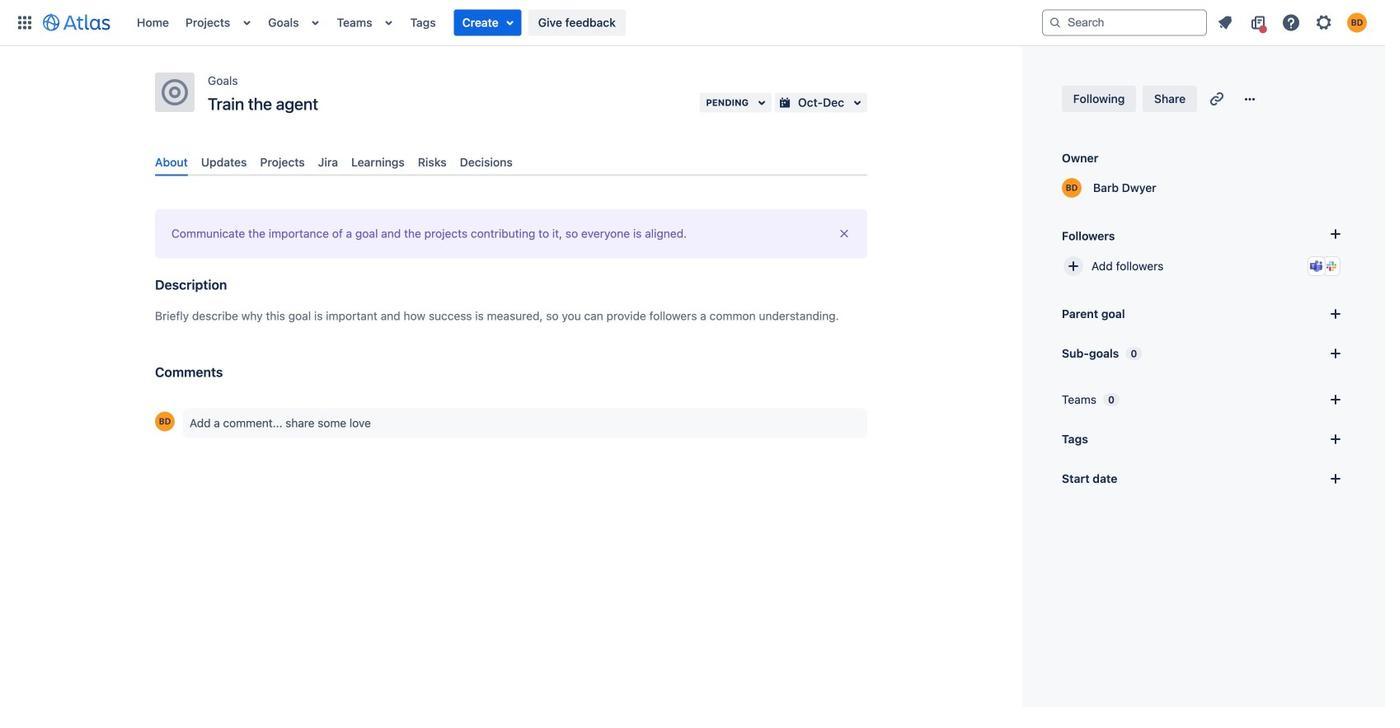 Task type: describe. For each thing, give the bounding box(es) containing it.
msteams logo showing  channels are connected to this goal image
[[1310, 260, 1324, 273]]

goal icon image
[[162, 79, 188, 106]]

add a follower image
[[1326, 224, 1346, 244]]

list item inside list
[[454, 9, 522, 36]]

switch to... image
[[15, 13, 35, 33]]

notifications image
[[1216, 13, 1235, 33]]

slack logo showing nan channels are connected to this goal image
[[1325, 260, 1338, 273]]

add team image
[[1326, 390, 1346, 410]]

set start date image
[[1326, 469, 1346, 489]]

help image
[[1282, 13, 1301, 33]]



Task type: vqa. For each thing, say whether or not it's contained in the screenshot.
Search field
yes



Task type: locate. For each thing, give the bounding box(es) containing it.
list item
[[454, 9, 522, 36]]

search image
[[1049, 16, 1062, 29]]

top element
[[10, 0, 1042, 46]]

banner
[[0, 0, 1385, 46]]

add follower image
[[1064, 256, 1084, 276]]

Search field
[[1042, 9, 1207, 36]]

account image
[[1348, 13, 1367, 33]]

1 horizontal spatial list
[[1211, 9, 1376, 36]]

tab list
[[148, 149, 874, 176]]

add tag image
[[1326, 430, 1346, 449]]

0 horizontal spatial list
[[129, 0, 1042, 46]]

settings image
[[1315, 13, 1334, 33]]

list
[[129, 0, 1042, 46], [1211, 9, 1376, 36]]

None search field
[[1042, 9, 1207, 36]]

close banner image
[[838, 227, 851, 241]]

more information about this user image
[[155, 412, 175, 432]]



